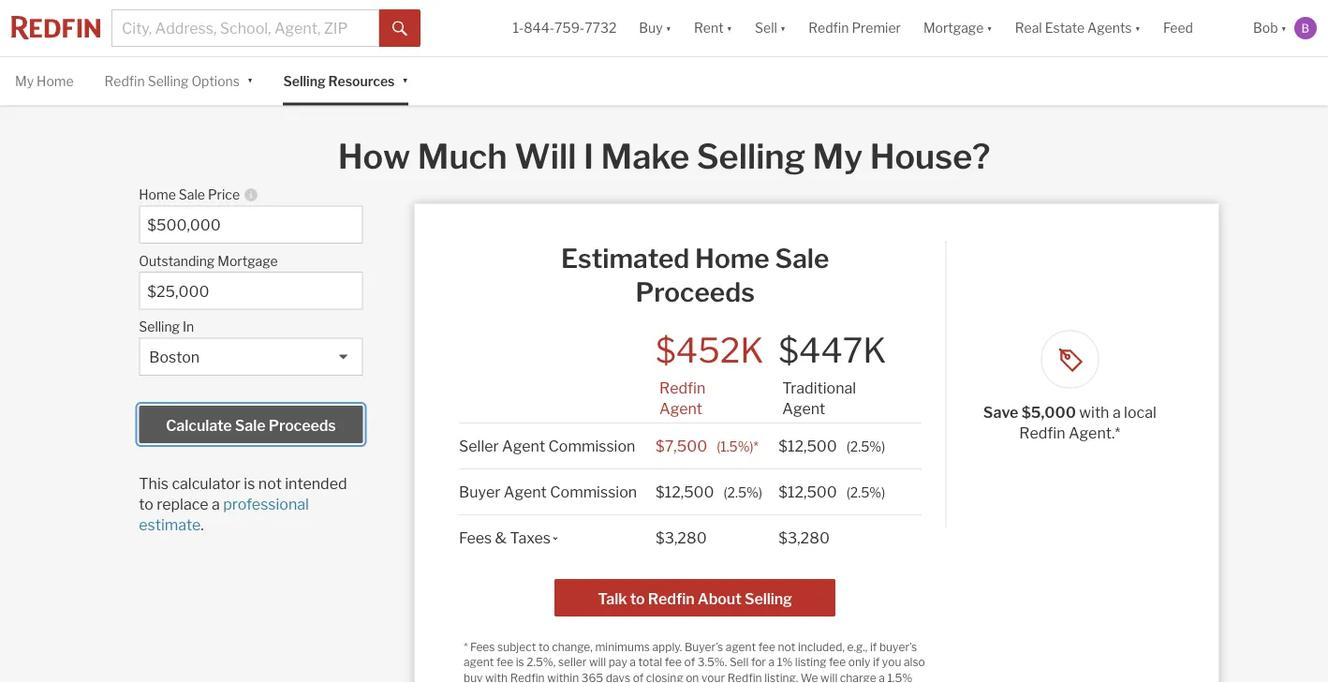 Task type: locate. For each thing, give the bounding box(es) containing it.
of up on
[[685, 655, 695, 669]]

▾
[[666, 20, 672, 36], [727, 20, 733, 36], [780, 20, 786, 36], [987, 20, 993, 36], [1135, 20, 1141, 36], [1281, 20, 1287, 36], [247, 72, 253, 88], [402, 72, 408, 88]]

* inside the "* fees subject to change, minimums apply. buyer's agent fee not included, e.g., if buyer's agent fee is 2.5%, seller will pay a total fee of 3.5%. sell for a 1% listing fee only if you also buy with redfin within 365 days of closing on your redfin listing. we will charge a 1."
[[464, 640, 468, 653]]

$12,500 (2.5%) for $7,500
[[779, 436, 886, 455]]

charge
[[840, 671, 877, 683]]

days
[[606, 671, 631, 683]]

redfin left about
[[648, 589, 695, 607]]

redfin selling options link
[[105, 57, 240, 105]]

0 vertical spatial agent
[[726, 640, 756, 653]]

0 vertical spatial my
[[15, 73, 34, 89]]

0 horizontal spatial home
[[37, 73, 74, 89]]

fee left only
[[829, 655, 846, 669]]

(1.5%)
[[717, 438, 754, 454]]

with up "agent.*"
[[1080, 403, 1110, 421]]

buyer agent commission
[[459, 482, 637, 501]]

is down subject
[[516, 655, 524, 669]]

sale inside calculate sale proceeds button
[[235, 416, 266, 434]]

redfin down $5,000 on the bottom right of page
[[1020, 424, 1066, 442]]

mortgage
[[924, 20, 984, 36], [218, 253, 278, 269]]

redfin
[[809, 20, 849, 36], [105, 73, 145, 89], [660, 378, 706, 397], [1020, 424, 1066, 442], [648, 589, 695, 607], [510, 671, 545, 683], [728, 671, 762, 683]]

2 horizontal spatial home
[[695, 242, 770, 274]]

professional estimate
[[139, 494, 309, 533]]

1 horizontal spatial proceeds
[[636, 276, 755, 308]]

fees left & at bottom
[[459, 528, 492, 546]]

▾ right rent
[[727, 20, 733, 36]]

▾ inside redfin selling options ▾
[[247, 72, 253, 88]]

1 vertical spatial to
[[630, 589, 645, 607]]

fee
[[759, 640, 776, 653], [496, 655, 514, 669], [665, 655, 682, 669], [829, 655, 846, 669]]

to right talk
[[630, 589, 645, 607]]

▾ right bob
[[1281, 20, 1287, 36]]

1 vertical spatial mortgage
[[218, 253, 278, 269]]

1 horizontal spatial sell
[[755, 20, 778, 36]]

my
[[15, 73, 34, 89], [813, 136, 863, 177]]

a right pay
[[630, 655, 636, 669]]

to up 2.5%,
[[539, 640, 550, 653]]

e.g.,
[[848, 640, 868, 653]]

mortgage ▾ button
[[924, 0, 993, 56]]

0 vertical spatial *
[[754, 438, 759, 454]]

proceeds
[[636, 276, 755, 308], [269, 416, 336, 434]]

0 horizontal spatial proceeds
[[269, 416, 336, 434]]

1 vertical spatial proceeds
[[269, 416, 336, 434]]

1 horizontal spatial sale
[[235, 416, 266, 434]]

mortgage inside outstanding mortgage element
[[218, 253, 278, 269]]

1 vertical spatial with
[[485, 671, 508, 683]]

0 horizontal spatial to
[[139, 494, 154, 513]]

1 horizontal spatial home
[[139, 187, 176, 203]]

commission up "buyer agent commission"
[[549, 436, 636, 455]]

1 vertical spatial fees
[[470, 640, 495, 653]]

1 vertical spatial *
[[464, 640, 468, 653]]

1 horizontal spatial of
[[685, 655, 695, 669]]

subject
[[498, 640, 536, 653]]

mortgage left real
[[924, 20, 984, 36]]

agent down the traditional
[[783, 399, 826, 417]]

0 vertical spatial commission
[[549, 436, 636, 455]]

0 vertical spatial proceeds
[[636, 276, 755, 308]]

$5,000
[[1022, 403, 1077, 421]]

1 $3,280 from the left
[[656, 528, 707, 546]]

0 vertical spatial sell
[[755, 20, 778, 36]]

agent right buyer
[[504, 482, 547, 501]]

to
[[139, 494, 154, 513], [630, 589, 645, 607], [539, 640, 550, 653]]

1 horizontal spatial my
[[813, 136, 863, 177]]

* up buy
[[464, 640, 468, 653]]

selling inside redfin selling options ▾
[[148, 73, 189, 89]]

boston
[[149, 348, 200, 366]]

is
[[244, 474, 255, 492], [516, 655, 524, 669]]

* right $7,500
[[754, 438, 759, 454]]

0 horizontal spatial of
[[633, 671, 644, 683]]

0 horizontal spatial mortgage
[[218, 253, 278, 269]]

selling inside button
[[745, 589, 793, 607]]

1 vertical spatial of
[[633, 671, 644, 683]]

$447k traditional agent
[[779, 330, 887, 417]]

not up 1%
[[778, 640, 796, 653]]

1 vertical spatial agent
[[464, 655, 494, 669]]

to inside the "* fees subject to change, minimums apply. buyer's agent fee not included, e.g., if buyer's agent fee is 2.5%, seller will pay a total fee of 3.5%. sell for a 1% listing fee only if you also buy with redfin within 365 days of closing on your redfin listing. we will charge a 1."
[[539, 640, 550, 653]]

home
[[37, 73, 74, 89], [139, 187, 176, 203], [695, 242, 770, 274]]

2 horizontal spatial sale
[[775, 242, 830, 274]]

buy ▾
[[639, 20, 672, 36]]

mortgage up "outstanding mortgage" text box on the top left of the page
[[218, 253, 278, 269]]

home for estimated home sale proceeds
[[695, 242, 770, 274]]

selling inside selling resources ▾
[[283, 73, 326, 89]]

if left you
[[873, 655, 880, 669]]

home inside estimated home sale proceeds
[[695, 242, 770, 274]]

1 vertical spatial not
[[778, 640, 796, 653]]

2 vertical spatial sale
[[235, 416, 266, 434]]

agent up $7,500
[[660, 399, 703, 417]]

1 horizontal spatial not
[[778, 640, 796, 653]]

a left local
[[1113, 403, 1121, 421]]

not inside the "* fees subject to change, minimums apply. buyer's agent fee not included, e.g., if buyer's agent fee is 2.5%, seller will pay a total fee of 3.5%. sell for a 1% listing fee only if you also buy with redfin within 365 days of closing on your redfin listing. we will charge a 1."
[[778, 640, 796, 653]]

save $5,000
[[984, 403, 1080, 421]]

sale inside estimated home sale proceeds
[[775, 242, 830, 274]]

0 horizontal spatial agent
[[464, 655, 494, 669]]

a down calculator
[[212, 494, 220, 513]]

1 vertical spatial if
[[873, 655, 880, 669]]

buyer's
[[685, 640, 724, 653]]

▾ right resources
[[402, 72, 408, 88]]

commission
[[549, 436, 636, 455], [550, 482, 637, 501]]

0 horizontal spatial not
[[258, 474, 282, 492]]

change,
[[552, 640, 593, 653]]

feed
[[1164, 20, 1194, 36]]

1 vertical spatial my
[[813, 136, 863, 177]]

commission down seller agent commission
[[550, 482, 637, 501]]

1 horizontal spatial $3,280
[[779, 528, 830, 546]]

this
[[139, 474, 169, 492]]

0 horizontal spatial is
[[244, 474, 255, 492]]

*
[[754, 438, 759, 454], [464, 640, 468, 653]]

is inside the "* fees subject to change, minimums apply. buyer's agent fee not included, e.g., if buyer's agent fee is 2.5%, seller will pay a total fee of 3.5%. sell for a 1% listing fee only if you also buy with redfin within 365 days of closing on your redfin listing. we will charge a 1."
[[516, 655, 524, 669]]

professional estimate link
[[139, 494, 309, 533]]

0 horizontal spatial sale
[[179, 187, 205, 203]]

0 horizontal spatial my
[[15, 73, 34, 89]]

City, Address, School, Agent, ZIP search field
[[111, 9, 380, 47]]

proceeds inside estimated home sale proceeds
[[636, 276, 755, 308]]

0 vertical spatial mortgage
[[924, 20, 984, 36]]

traditional
[[783, 378, 856, 397]]

make
[[601, 136, 690, 177]]

redfin down $452k
[[660, 378, 706, 397]]

real estate agents ▾ link
[[1015, 0, 1141, 56]]

$447k
[[779, 330, 887, 371]]

2 vertical spatial home
[[695, 242, 770, 274]]

redfin inside with a local redfin agent.*
[[1020, 424, 1066, 442]]

0 vertical spatial of
[[685, 655, 695, 669]]

redfin premier button
[[798, 0, 913, 56]]

how much will i make selling my house?
[[338, 136, 991, 177]]

of down total
[[633, 671, 644, 683]]

save
[[984, 403, 1019, 421]]

home for my home
[[37, 73, 74, 89]]

sell inside the "* fees subject to change, minimums apply. buyer's agent fee not included, e.g., if buyer's agent fee is 2.5%, seller will pay a total fee of 3.5%. sell for a 1% listing fee only if you also buy with redfin within 365 days of closing on your redfin listing. we will charge a 1."
[[730, 655, 749, 669]]

1-844-759-7732
[[513, 20, 617, 36]]

0 horizontal spatial sell
[[730, 655, 749, 669]]

not up professional
[[258, 474, 282, 492]]

with a local redfin agent.*
[[1020, 403, 1157, 442]]

bob
[[1254, 20, 1279, 36]]

my home link
[[15, 57, 74, 105]]

sell right rent ▾
[[755, 20, 778, 36]]

* fees subject to change, minimums apply. buyer's agent fee not included, e.g., if buyer's agent fee is 2.5%, seller will pay a total fee of 3.5%. sell for a 1% listing fee only if you also buy with redfin within 365 days of closing on your redfin listing. we will charge a 1.
[[464, 640, 925, 683]]

home inside 'link'
[[37, 73, 74, 89]]

0 horizontal spatial *
[[464, 640, 468, 653]]

0 vertical spatial home
[[37, 73, 74, 89]]

redfin left the premier
[[809, 20, 849, 36]]

is inside this calculator is not intended to replace a
[[244, 474, 255, 492]]

1 vertical spatial sale
[[775, 242, 830, 274]]

0 horizontal spatial $3,280
[[656, 528, 707, 546]]

1-844-759-7732 link
[[513, 20, 617, 36]]

fees
[[459, 528, 492, 546], [470, 640, 495, 653]]

$12,500 (2.5%) for $12,500
[[779, 482, 886, 501]]

to down this
[[139, 494, 154, 513]]

commission for buyer agent commission
[[550, 482, 637, 501]]

1 horizontal spatial will
[[821, 671, 838, 683]]

is up professional
[[244, 474, 255, 492]]

0 vertical spatial sale
[[179, 187, 205, 203]]

proceeds up intended
[[269, 416, 336, 434]]

1 horizontal spatial mortgage
[[924, 20, 984, 36]]

2 vertical spatial to
[[539, 640, 550, 653]]

not
[[258, 474, 282, 492], [778, 640, 796, 653]]

0 vertical spatial to
[[139, 494, 154, 513]]

to inside this calculator is not intended to replace a
[[139, 494, 154, 513]]

with right buy
[[485, 671, 508, 683]]

agents
[[1088, 20, 1132, 36]]

2 $3,280 from the left
[[779, 528, 830, 546]]

0 vertical spatial if
[[870, 640, 877, 653]]

a down you
[[879, 671, 885, 683]]

Outstanding Mortgage text field
[[147, 282, 354, 300]]

closing
[[646, 671, 684, 683]]

to inside button
[[630, 589, 645, 607]]

replace
[[157, 494, 209, 513]]

agent
[[726, 640, 756, 653], [464, 655, 494, 669]]

759-
[[555, 20, 585, 36]]

0 horizontal spatial with
[[485, 671, 508, 683]]

local
[[1124, 403, 1157, 421]]

fees up buy
[[470, 640, 495, 653]]

a
[[1113, 403, 1121, 421], [212, 494, 220, 513], [630, 655, 636, 669], [769, 655, 775, 669], [879, 671, 885, 683]]

for
[[751, 655, 766, 669]]

1 horizontal spatial *
[[754, 438, 759, 454]]

agent inside $452k redfin agent
[[660, 399, 703, 417]]

if right e.g.,
[[870, 640, 877, 653]]

2 horizontal spatial to
[[630, 589, 645, 607]]

0 vertical spatial fees
[[459, 528, 492, 546]]

1 vertical spatial sell
[[730, 655, 749, 669]]

mortgage inside mortgage ▾ dropdown button
[[924, 20, 984, 36]]

in
[[183, 319, 194, 335]]

redfin right my home
[[105, 73, 145, 89]]

redfin selling options ▾
[[105, 72, 253, 89]]

0 vertical spatial with
[[1080, 403, 1110, 421]]

agent up the 'for' at right
[[726, 640, 756, 653]]

redfin inside $452k redfin agent
[[660, 378, 706, 397]]

1 horizontal spatial to
[[539, 640, 550, 653]]

how
[[338, 136, 411, 177]]

1 vertical spatial is
[[516, 655, 524, 669]]

0 vertical spatial is
[[244, 474, 255, 492]]

sell left the 'for' at right
[[730, 655, 749, 669]]

▾ right options
[[247, 72, 253, 88]]

agent up buy
[[464, 655, 494, 669]]

1 horizontal spatial is
[[516, 655, 524, 669]]

sale
[[179, 187, 205, 203], [775, 242, 830, 274], [235, 416, 266, 434]]

0 horizontal spatial will
[[589, 655, 606, 669]]

proceeds up $452k
[[636, 276, 755, 308]]

will
[[589, 655, 606, 669], [821, 671, 838, 683]]

about
[[698, 589, 742, 607]]

0 vertical spatial not
[[258, 474, 282, 492]]

1 horizontal spatial with
[[1080, 403, 1110, 421]]

will up 365
[[589, 655, 606, 669]]

buy ▾ button
[[639, 0, 672, 56]]

a right the 'for' at right
[[769, 655, 775, 669]]

redfin down 2.5%,
[[510, 671, 545, 683]]

1 vertical spatial commission
[[550, 482, 637, 501]]

will right we
[[821, 671, 838, 683]]

rent ▾
[[694, 20, 733, 36]]

1 vertical spatial will
[[821, 671, 838, 683]]

real estate agents ▾
[[1015, 20, 1141, 36]]

premier
[[852, 20, 901, 36]]



Task type: describe. For each thing, give the bounding box(es) containing it.
user photo image
[[1295, 17, 1317, 39]]

on
[[686, 671, 699, 683]]

estimated
[[561, 242, 690, 274]]

fees & taxes
[[459, 528, 551, 546]]

will
[[515, 136, 577, 177]]

selling in
[[139, 319, 194, 335]]

1-
[[513, 20, 524, 36]]

with inside with a local redfin agent.*
[[1080, 403, 1110, 421]]

▾ right rent ▾
[[780, 20, 786, 36]]

my home
[[15, 73, 74, 89]]

calculate sale proceeds button
[[139, 405, 363, 443]]

2.5%,
[[527, 655, 556, 669]]

talk to redfin about selling button
[[555, 579, 836, 616]]

buy ▾ button
[[628, 0, 683, 56]]

talk
[[598, 589, 627, 607]]

pay
[[609, 655, 628, 669]]

buy
[[639, 20, 663, 36]]

taxes
[[510, 528, 551, 546]]

calculate sale proceeds
[[166, 416, 336, 434]]

price
[[208, 187, 240, 203]]

▾ inside selling resources ▾
[[402, 72, 408, 88]]

agent right 'seller'
[[502, 436, 545, 455]]

resources
[[328, 73, 395, 89]]

within
[[547, 671, 579, 683]]

$7,500 (1.5%) *
[[656, 436, 759, 455]]

talk to redfin about selling
[[598, 589, 793, 607]]

submit search image
[[393, 21, 408, 36]]

$452k redfin agent
[[656, 330, 764, 417]]

sell ▾
[[755, 20, 786, 36]]

seller
[[558, 655, 587, 669]]

selling resources link
[[283, 57, 395, 105]]

a inside with a local redfin agent.*
[[1113, 403, 1121, 421]]

also
[[904, 655, 925, 669]]

▾ right the agents
[[1135, 20, 1141, 36]]

rent
[[694, 20, 724, 36]]

redfin down the 'for' at right
[[728, 671, 762, 683]]

$7,500
[[656, 436, 708, 455]]

feed button
[[1152, 0, 1242, 56]]

your
[[702, 671, 725, 683]]

house?
[[870, 136, 991, 177]]

0 vertical spatial will
[[589, 655, 606, 669]]

options
[[192, 73, 240, 89]]

.
[[201, 515, 204, 533]]

bob ▾
[[1254, 20, 1287, 36]]

▾ left real
[[987, 20, 993, 36]]

selling in element
[[139, 309, 354, 338]]

sell inside sell ▾ dropdown button
[[755, 20, 778, 36]]

with inside the "* fees subject to change, minimums apply. buyer's agent fee not included, e.g., if buyer's agent fee is 2.5%, seller will pay a total fee of 3.5%. sell for a 1% listing fee only if you also buy with redfin within 365 days of closing on your redfin listing. we will charge a 1."
[[485, 671, 508, 683]]

minimums
[[595, 640, 650, 653]]

buyer's
[[880, 640, 917, 653]]

rent ▾ button
[[683, 0, 744, 56]]

professional
[[223, 494, 309, 513]]

real estate agents ▾ button
[[1004, 0, 1152, 56]]

estimate
[[139, 515, 201, 533]]

▾ right buy
[[666, 20, 672, 36]]

redfin inside redfin selling options ▾
[[105, 73, 145, 89]]

home sale price
[[139, 187, 240, 203]]

buy
[[464, 671, 483, 683]]

fee down subject
[[496, 655, 514, 669]]

agent.*
[[1069, 424, 1121, 442]]

seller agent commission
[[459, 436, 636, 455]]

we
[[801, 671, 818, 683]]

sell ▾ button
[[755, 0, 786, 56]]

(2.5%) for $7,500
[[847, 438, 886, 454]]

844-
[[524, 20, 555, 36]]

&
[[495, 528, 507, 546]]

redfin premier
[[809, 20, 901, 36]]

mortgage ▾
[[924, 20, 993, 36]]

sale for price
[[179, 187, 205, 203]]

3.5%.
[[698, 655, 727, 669]]

agent inside $447k traditional agent
[[783, 399, 826, 417]]

1 vertical spatial home
[[139, 187, 176, 203]]

1 horizontal spatial agent
[[726, 640, 756, 653]]

fee down apply. on the bottom of the page
[[665, 655, 682, 669]]

$12,500 for $7,500
[[779, 436, 838, 455]]

listing.
[[765, 671, 799, 683]]

my inside 'link'
[[15, 73, 34, 89]]

fee up the 'for' at right
[[759, 640, 776, 653]]

commission for seller agent commission
[[549, 436, 636, 455]]

7732
[[585, 20, 617, 36]]

Home Sale Price text field
[[147, 216, 354, 234]]

sale for proceeds
[[235, 416, 266, 434]]

seller
[[459, 436, 499, 455]]

total
[[639, 655, 663, 669]]

fees inside the "* fees subject to change, minimums apply. buyer's agent fee not included, e.g., if buyer's agent fee is 2.5%, seller will pay a total fee of 3.5%. sell for a 1% listing fee only if you also buy with redfin within 365 days of closing on your redfin listing. we will charge a 1."
[[470, 640, 495, 653]]

apply.
[[653, 640, 682, 653]]

outstanding mortgage element
[[139, 243, 354, 271]]

outstanding mortgage
[[139, 253, 278, 269]]

selling resources ▾
[[283, 72, 408, 89]]

$12,500 for $12,500
[[779, 482, 838, 501]]

estimated home sale proceeds
[[561, 242, 830, 308]]

not inside this calculator is not intended to replace a
[[258, 474, 282, 492]]

calculator
[[172, 474, 241, 492]]

calculate
[[166, 416, 232, 434]]

* inside '$7,500 (1.5%) *'
[[754, 438, 759, 454]]

real
[[1015, 20, 1043, 36]]

proceeds inside button
[[269, 416, 336, 434]]

(2.5%) for $12,500
[[847, 484, 886, 500]]

a inside this calculator is not intended to replace a
[[212, 494, 220, 513]]

intended
[[285, 474, 347, 492]]

this calculator is not intended to replace a
[[139, 474, 347, 513]]

i
[[584, 136, 594, 177]]

outstanding
[[139, 253, 215, 269]]

much
[[418, 136, 508, 177]]

rent ▾ button
[[694, 0, 733, 56]]

included,
[[798, 640, 845, 653]]

estate
[[1045, 20, 1085, 36]]



Task type: vqa. For each thing, say whether or not it's contained in the screenshot.
Do You Need a Background Check for an Apartment?
no



